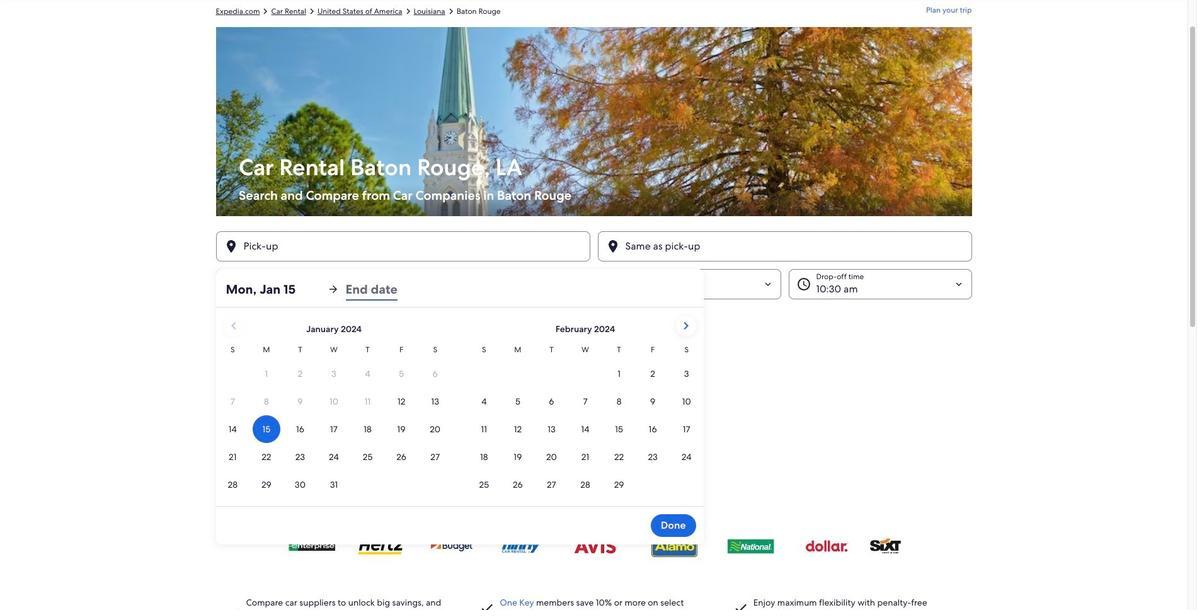 Task type: describe. For each thing, give the bounding box(es) containing it.
2 directional image from the left
[[306, 6, 318, 17]]

previous month image
[[226, 318, 241, 333]]



Task type: locate. For each thing, give the bounding box(es) containing it.
0 horizontal spatial directional image
[[260, 6, 271, 17]]

2 directional image from the left
[[445, 6, 457, 17]]

car suppliers logo image
[[223, 522, 965, 569]]

0 horizontal spatial directional image
[[402, 6, 414, 17]]

directional image
[[260, 6, 271, 17], [306, 6, 318, 17]]

1 directional image from the left
[[402, 6, 414, 17]]

next month image
[[678, 318, 694, 333]]

1 directional image from the left
[[260, 6, 271, 17]]

directional image
[[402, 6, 414, 17], [445, 6, 457, 17]]

1 horizontal spatial directional image
[[445, 6, 457, 17]]

1 horizontal spatial directional image
[[306, 6, 318, 17]]



Task type: vqa. For each thing, say whether or not it's contained in the screenshot.
Xsmall image
no



